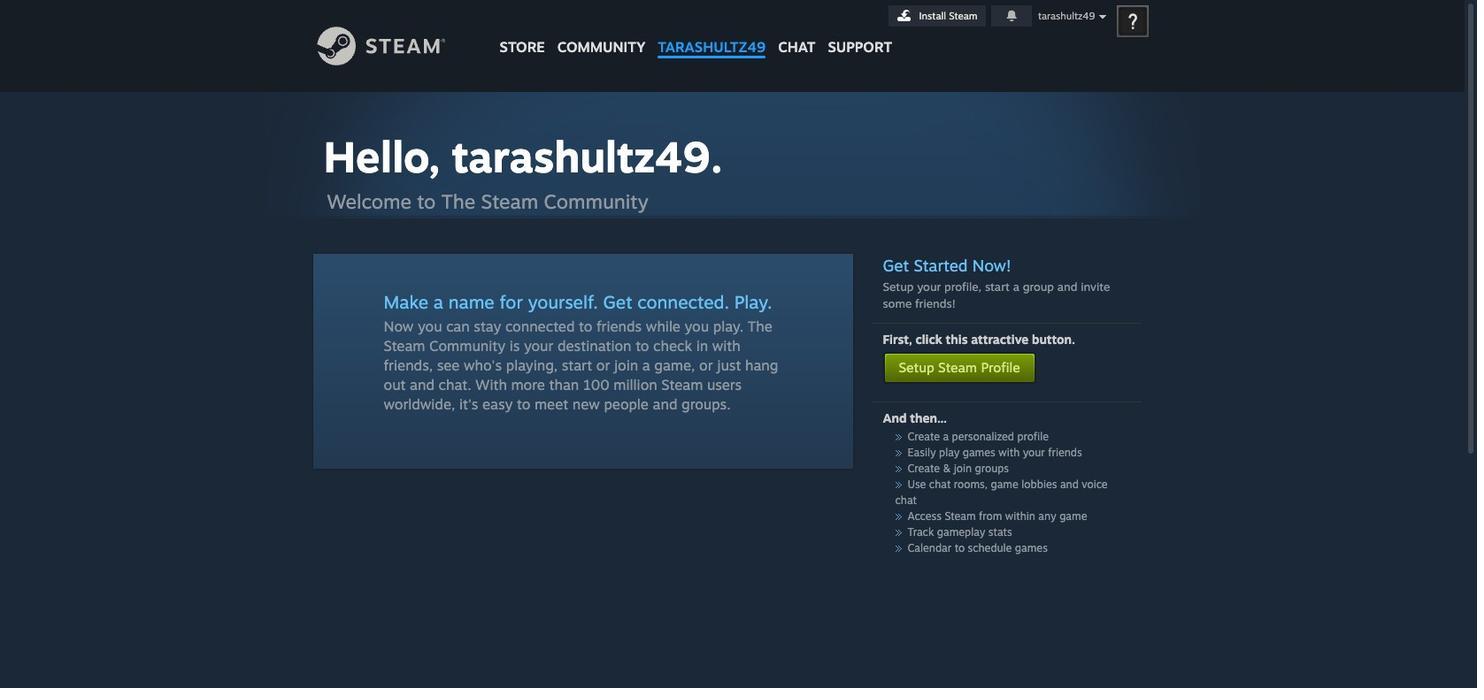 Task type: describe. For each thing, give the bounding box(es) containing it.
some
[[883, 296, 912, 311]]

play.
[[734, 291, 772, 313]]

setup steam profile link
[[883, 352, 1036, 384]]

name
[[448, 291, 495, 313]]

see
[[437, 357, 460, 374]]

join inside make a name for yourself. get connected. play. now you can stay connected to friends while you play. the steam community is your destination to check in with friends, see who's playing, start or join a game, or just hang out and chat. with more than 100 million steam users worldwide, it's easy to meet new people and groups.
[[614, 357, 638, 374]]

support
[[828, 38, 892, 56]]

tarashultz49.
[[452, 130, 723, 183]]

1 horizontal spatial tarashultz49
[[1038, 10, 1095, 22]]

gameplay
[[937, 526, 985, 539]]

within
[[1005, 510, 1035, 523]]

people
[[604, 396, 649, 413]]

friends!
[[915, 296, 956, 311]]

1 vertical spatial game
[[1060, 510, 1087, 523]]

destination
[[558, 337, 632, 355]]

new
[[572, 396, 600, 413]]

lobbies
[[1022, 478, 1057, 491]]

more
[[511, 376, 545, 394]]

chat.
[[439, 376, 471, 394]]

steam inside install steam link
[[949, 10, 978, 22]]

chat link
[[772, 0, 822, 60]]

personalized
[[952, 430, 1014, 443]]

tarashultz49 link
[[652, 0, 772, 64]]

is
[[509, 337, 520, 355]]

your inside get started now! setup your profile, start a group and invite some friends!
[[917, 280, 941, 294]]

meet
[[534, 396, 568, 413]]

then...
[[910, 411, 947, 426]]

0 vertical spatial game
[[991, 478, 1019, 491]]

play
[[939, 446, 960, 459]]

get started now! setup your profile, start a group and invite some friends!
[[883, 256, 1110, 311]]

0 vertical spatial games
[[963, 446, 995, 459]]

setup inside get started now! setup your profile, start a group and invite some friends!
[[883, 280, 914, 294]]

use
[[908, 478, 926, 491]]

first,
[[883, 332, 912, 347]]

friends inside make a name for yourself. get connected. play. now you can stay connected to friends while you play. the steam community is your destination to check in with friends, see who's playing, start or join a game, or just hang out and chat. with more than 100 million steam users worldwide, it's easy to meet new people and groups.
[[596, 318, 642, 335]]

connected
[[505, 318, 575, 335]]

rooms,
[[954, 478, 988, 491]]

1 vertical spatial games
[[1015, 542, 1048, 555]]

100
[[583, 376, 610, 394]]

2 create from the top
[[908, 462, 940, 475]]

who's
[[464, 357, 502, 374]]

easy
[[482, 396, 513, 413]]

stats
[[988, 526, 1012, 539]]

connected.
[[638, 291, 729, 313]]

worldwide,
[[384, 396, 455, 413]]

1 vertical spatial setup
[[899, 359, 934, 376]]

groups
[[975, 462, 1009, 475]]

first, click this attractive button.
[[883, 332, 1075, 347]]

&
[[943, 462, 951, 475]]

voice
[[1082, 478, 1108, 491]]

a right make
[[433, 291, 443, 313]]

users
[[707, 376, 742, 394]]

install
[[919, 10, 946, 22]]

make a name for yourself. get connected. play. now you can stay connected to friends while you play. the steam community is your destination to check in with friends, see who's playing, start or join a game, or just hang out and chat. with more than 100 million steam users worldwide, it's easy to meet new people and groups.
[[384, 291, 778, 413]]

the inside the hello, tarashultz49. welcome to the steam community
[[441, 189, 475, 213]]

community inside make a name for yourself. get connected. play. now you can stay connected to friends while you play. the steam community is your destination to check in with friends, see who's playing, start or join a game, or just hang out and chat. with more than 100 million steam users worldwide, it's easy to meet new people and groups.
[[429, 337, 505, 355]]

button.
[[1032, 332, 1075, 347]]

from
[[979, 510, 1002, 523]]

profile
[[981, 359, 1020, 376]]

to up the destination
[[579, 318, 592, 335]]

2 you from the left
[[685, 318, 709, 335]]

hang
[[745, 357, 778, 374]]

group
[[1023, 280, 1054, 294]]

with
[[475, 376, 507, 394]]

community inside the hello, tarashultz49. welcome to the steam community
[[544, 189, 648, 213]]

play.
[[713, 318, 744, 335]]

access
[[908, 510, 942, 523]]

a up million
[[642, 357, 650, 374]]

install steam link
[[888, 5, 986, 27]]

community link
[[551, 0, 652, 64]]

to inside and then... create a personalized profile easily play games with your friends create & join groups use chat rooms, game lobbies and voice chat access steam from within any game track gameplay stats calendar to schedule games
[[955, 542, 965, 555]]

make
[[384, 291, 428, 313]]

while
[[646, 318, 681, 335]]

yourself.
[[528, 291, 598, 313]]



Task type: vqa. For each thing, say whether or not it's contained in the screenshot.
third "OFF" from the top of the page
no



Task type: locate. For each thing, give the bounding box(es) containing it.
and left voice
[[1060, 478, 1079, 491]]

profile
[[1017, 430, 1049, 443]]

0 horizontal spatial games
[[963, 446, 995, 459]]

0 horizontal spatial chat
[[895, 494, 917, 507]]

0 vertical spatial with
[[712, 337, 741, 355]]

0 vertical spatial your
[[917, 280, 941, 294]]

steam
[[949, 10, 978, 22], [481, 189, 538, 213], [384, 337, 425, 355], [938, 359, 977, 376], [661, 376, 703, 394], [945, 510, 976, 523]]

or up 100 on the bottom left of the page
[[596, 357, 610, 374]]

game,
[[654, 357, 695, 374]]

1 vertical spatial get
[[603, 291, 632, 313]]

1 horizontal spatial community
[[544, 189, 648, 213]]

setup
[[883, 280, 914, 294], [899, 359, 934, 376]]

0 horizontal spatial friends
[[596, 318, 642, 335]]

invite
[[1081, 280, 1110, 294]]

0 horizontal spatial start
[[562, 357, 592, 374]]

community down "can"
[[429, 337, 505, 355]]

with down play.
[[712, 337, 741, 355]]

with up groups
[[999, 446, 1020, 459]]

hello,
[[323, 130, 440, 183]]

1 horizontal spatial the
[[748, 318, 772, 335]]

for
[[500, 291, 523, 313]]

1 horizontal spatial your
[[917, 280, 941, 294]]

1 vertical spatial chat
[[895, 494, 917, 507]]

and left invite
[[1057, 280, 1078, 294]]

community
[[544, 189, 648, 213], [429, 337, 505, 355]]

0 vertical spatial start
[[985, 280, 1010, 294]]

0 horizontal spatial or
[[596, 357, 610, 374]]

out
[[384, 376, 406, 394]]

start
[[985, 280, 1010, 294], [562, 357, 592, 374]]

a inside and then... create a personalized profile easily play games with your friends create & join groups use chat rooms, game lobbies and voice chat access steam from within any game track gameplay stats calendar to schedule games
[[943, 430, 949, 443]]

join
[[614, 357, 638, 374], [954, 462, 972, 475]]

the
[[441, 189, 475, 213], [748, 318, 772, 335]]

1 vertical spatial friends
[[1048, 446, 1082, 459]]

1 vertical spatial the
[[748, 318, 772, 335]]

0 horizontal spatial community
[[429, 337, 505, 355]]

get inside make a name for yourself. get connected. play. now you can stay connected to friends while you play. the steam community is your destination to check in with friends, see who's playing, start or join a game, or just hang out and chat. with more than 100 million steam users worldwide, it's easy to meet new people and groups.
[[603, 291, 632, 313]]

your up friends!
[[917, 280, 941, 294]]

and inside get started now! setup your profile, start a group and invite some friends!
[[1057, 280, 1078, 294]]

to right welcome
[[417, 189, 436, 213]]

0 vertical spatial get
[[883, 256, 909, 275]]

a left 'group'
[[1013, 280, 1020, 294]]

and inside and then... create a personalized profile easily play games with your friends create & join groups use chat rooms, game lobbies and voice chat access steam from within any game track gameplay stats calendar to schedule games
[[1060, 478, 1079, 491]]

setup down click
[[899, 359, 934, 376]]

stay
[[474, 318, 501, 335]]

0 horizontal spatial your
[[524, 337, 553, 355]]

now!
[[972, 256, 1011, 275]]

create
[[908, 430, 940, 443], [908, 462, 940, 475]]

1 horizontal spatial games
[[1015, 542, 1048, 555]]

0 vertical spatial tarashultz49
[[1038, 10, 1095, 22]]

0 horizontal spatial get
[[603, 291, 632, 313]]

million
[[614, 376, 657, 394]]

attractive
[[971, 332, 1029, 347]]

start down "now!"
[[985, 280, 1010, 294]]

you left "can"
[[418, 318, 442, 335]]

1 vertical spatial with
[[999, 446, 1020, 459]]

2 vertical spatial your
[[1023, 446, 1045, 459]]

1 vertical spatial start
[[562, 357, 592, 374]]

0 vertical spatial community
[[544, 189, 648, 213]]

0 vertical spatial friends
[[596, 318, 642, 335]]

a up the play
[[943, 430, 949, 443]]

1 vertical spatial community
[[429, 337, 505, 355]]

create down 'easily'
[[908, 462, 940, 475]]

0 vertical spatial the
[[441, 189, 475, 213]]

steam inside the hello, tarashultz49. welcome to the steam community
[[481, 189, 538, 213]]

0 vertical spatial create
[[908, 430, 940, 443]]

1 horizontal spatial friends
[[1048, 446, 1082, 459]]

1 vertical spatial join
[[954, 462, 972, 475]]

with
[[712, 337, 741, 355], [999, 446, 1020, 459]]

friends,
[[384, 357, 433, 374]]

community down tarashultz49.
[[544, 189, 648, 213]]

1 horizontal spatial get
[[883, 256, 909, 275]]

in
[[696, 337, 708, 355]]

start inside make a name for yourself. get connected. play. now you can stay connected to friends while you play. the steam community is your destination to check in with friends, see who's playing, start or join a game, or just hang out and chat. with more than 100 million steam users worldwide, it's easy to meet new people and groups.
[[562, 357, 592, 374]]

1 horizontal spatial with
[[999, 446, 1020, 459]]

1 horizontal spatial start
[[985, 280, 1010, 294]]

can
[[446, 318, 470, 335]]

game down groups
[[991, 478, 1019, 491]]

get up the destination
[[603, 291, 632, 313]]

to down more
[[517, 396, 530, 413]]

1 horizontal spatial join
[[954, 462, 972, 475]]

click
[[916, 332, 942, 347]]

0 vertical spatial setup
[[883, 280, 914, 294]]

setup up "some"
[[883, 280, 914, 294]]

with inside and then... create a personalized profile easily play games with your friends create & join groups use chat rooms, game lobbies and voice chat access steam from within any game track gameplay stats calendar to schedule games
[[999, 446, 1020, 459]]

and
[[1057, 280, 1078, 294], [410, 376, 435, 394], [653, 396, 677, 413], [1060, 478, 1079, 491]]

0 horizontal spatial the
[[441, 189, 475, 213]]

game right any
[[1060, 510, 1087, 523]]

start up than
[[562, 357, 592, 374]]

or down "in"
[[699, 357, 713, 374]]

start inside get started now! setup your profile, start a group and invite some friends!
[[985, 280, 1010, 294]]

your inside make a name for yourself. get connected. play. now you can stay connected to friends while you play. the steam community is your destination to check in with friends, see who's playing, start or join a game, or just hang out and chat. with more than 100 million steam users worldwide, it's easy to meet new people and groups.
[[524, 337, 553, 355]]

0 horizontal spatial join
[[614, 357, 638, 374]]

and down million
[[653, 396, 677, 413]]

0 horizontal spatial tarashultz49
[[658, 38, 766, 56]]

it's
[[459, 396, 478, 413]]

get inside get started now! setup your profile, start a group and invite some friends!
[[883, 256, 909, 275]]

and up worldwide,
[[410, 376, 435, 394]]

you
[[418, 318, 442, 335], [685, 318, 709, 335]]

chat down use
[[895, 494, 917, 507]]

steam inside setup steam profile link
[[938, 359, 977, 376]]

this
[[946, 332, 968, 347]]

0 vertical spatial chat
[[929, 478, 951, 491]]

track
[[908, 526, 934, 539]]

calendar
[[908, 542, 952, 555]]

support link
[[822, 0, 898, 60]]

the inside make a name for yourself. get connected. play. now you can stay connected to friends while you play. the steam community is your destination to check in with friends, see who's playing, start or join a game, or just hang out and chat. with more than 100 million steam users worldwide, it's easy to meet new people and groups.
[[748, 318, 772, 335]]

create up 'easily'
[[908, 430, 940, 443]]

or
[[596, 357, 610, 374], [699, 357, 713, 374]]

2 or from the left
[[699, 357, 713, 374]]

easily
[[908, 446, 936, 459]]

schedule
[[968, 542, 1012, 555]]

games down within
[[1015, 542, 1048, 555]]

friends inside and then... create a personalized profile easily play games with your friends create & join groups use chat rooms, game lobbies and voice chat access steam from within any game track gameplay stats calendar to schedule games
[[1048, 446, 1082, 459]]

with inside make a name for yourself. get connected. play. now you can stay connected to friends while you play. the steam community is your destination to check in with friends, see who's playing, start or join a game, or just hang out and chat. with more than 100 million steam users worldwide, it's easy to meet new people and groups.
[[712, 337, 741, 355]]

to
[[417, 189, 436, 213], [579, 318, 592, 335], [636, 337, 649, 355], [517, 396, 530, 413], [955, 542, 965, 555]]

chat down & on the bottom of the page
[[929, 478, 951, 491]]

to inside the hello, tarashultz49. welcome to the steam community
[[417, 189, 436, 213]]

1 horizontal spatial game
[[1060, 510, 1087, 523]]

friends down "profile" on the bottom of the page
[[1048, 446, 1082, 459]]

0 horizontal spatial game
[[991, 478, 1019, 491]]

1 horizontal spatial you
[[685, 318, 709, 335]]

1 vertical spatial your
[[524, 337, 553, 355]]

0 horizontal spatial you
[[418, 318, 442, 335]]

games down personalized
[[963, 446, 995, 459]]

steam inside and then... create a personalized profile easily play games with your friends create & join groups use chat rooms, game lobbies and voice chat access steam from within any game track gameplay stats calendar to schedule games
[[945, 510, 976, 523]]

just
[[717, 357, 741, 374]]

1 vertical spatial tarashultz49
[[658, 38, 766, 56]]

check
[[653, 337, 692, 355]]

to down while
[[636, 337, 649, 355]]

games
[[963, 446, 995, 459], [1015, 542, 1048, 555]]

started
[[914, 256, 968, 275]]

your down "profile" on the bottom of the page
[[1023, 446, 1045, 459]]

any
[[1038, 510, 1056, 523]]

store link
[[493, 0, 551, 64]]

1 horizontal spatial chat
[[929, 478, 951, 491]]

friends
[[596, 318, 642, 335], [1048, 446, 1082, 459]]

store
[[500, 38, 545, 56]]

join right & on the bottom of the page
[[954, 462, 972, 475]]

setup steam profile
[[899, 359, 1020, 376]]

install steam
[[919, 10, 978, 22]]

1 vertical spatial create
[[908, 462, 940, 475]]

hello, tarashultz49. welcome to the steam community
[[323, 130, 723, 213]]

1 or from the left
[[596, 357, 610, 374]]

join inside and then... create a personalized profile easily play games with your friends create & join groups use chat rooms, game lobbies and voice chat access steam from within any game track gameplay stats calendar to schedule games
[[954, 462, 972, 475]]

chat
[[778, 38, 816, 56]]

friends up the destination
[[596, 318, 642, 335]]

1 create from the top
[[908, 430, 940, 443]]

you up "in"
[[685, 318, 709, 335]]

get up "some"
[[883, 256, 909, 275]]

game
[[991, 478, 1019, 491], [1060, 510, 1087, 523]]

your inside and then... create a personalized profile easily play games with your friends create & join groups use chat rooms, game lobbies and voice chat access steam from within any game track gameplay stats calendar to schedule games
[[1023, 446, 1045, 459]]

1 horizontal spatial or
[[699, 357, 713, 374]]

1 you from the left
[[418, 318, 442, 335]]

tarashultz49 inside tarashultz49 link
[[658, 38, 766, 56]]

groups.
[[682, 396, 731, 413]]

and then... create a personalized profile easily play games with your friends create & join groups use chat rooms, game lobbies and voice chat access steam from within any game track gameplay stats calendar to schedule games
[[883, 411, 1108, 555]]

join up million
[[614, 357, 638, 374]]

profile,
[[944, 280, 982, 294]]

welcome
[[327, 189, 412, 213]]

community
[[557, 38, 646, 56]]

0 horizontal spatial with
[[712, 337, 741, 355]]

get
[[883, 256, 909, 275], [603, 291, 632, 313]]

now
[[384, 318, 414, 335]]

and
[[883, 411, 907, 426]]

than
[[549, 376, 579, 394]]

your down connected
[[524, 337, 553, 355]]

0 vertical spatial join
[[614, 357, 638, 374]]

a inside get started now! setup your profile, start a group and invite some friends!
[[1013, 280, 1020, 294]]

to down 'gameplay'
[[955, 542, 965, 555]]

playing,
[[506, 357, 558, 374]]

2 horizontal spatial your
[[1023, 446, 1045, 459]]



